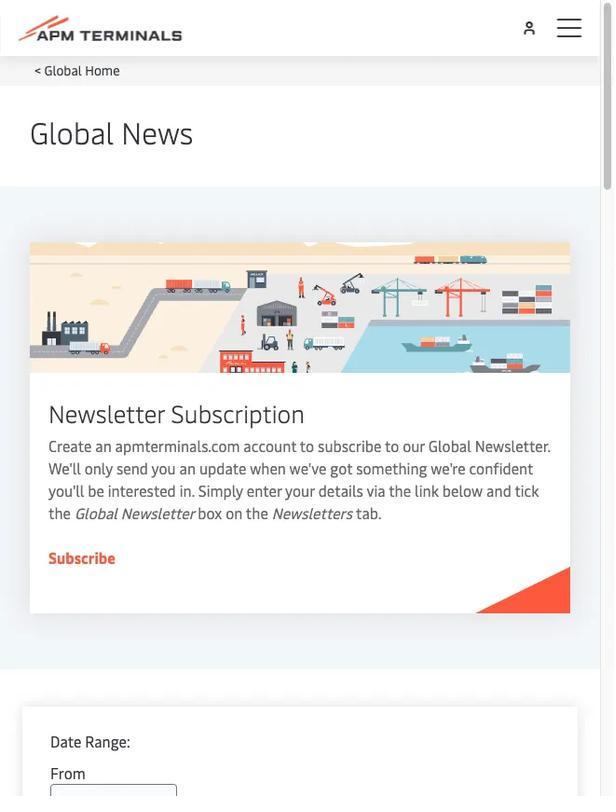 Task type: describe. For each thing, give the bounding box(es) containing it.
from
[[50, 763, 86, 783]]

we'll
[[49, 458, 81, 478]]

1 horizontal spatial an
[[180, 458, 196, 478]]

simply
[[199, 480, 243, 501]]

box
[[198, 503, 222, 523]]

global newsletter box on the newsletters tab.
[[75, 503, 382, 523]]

global inside create an apmterminals.com account to subscribe to our global newsletter. we'll only send you an update when we've got something we're confident you'll be interested in. simply enter your details via the link below and tick the
[[429, 436, 472, 456]]

0 vertical spatial newsletter
[[49, 397, 165, 430]]

when
[[250, 458, 286, 478]]

apmterminals.com
[[115, 436, 240, 456]]

subscription
[[171, 397, 305, 430]]

got
[[331, 458, 353, 478]]

newsletters
[[272, 503, 353, 523]]

only
[[85, 458, 113, 478]]

date
[[50, 731, 82, 752]]

newsletter subscription
[[49, 397, 305, 430]]

account
[[244, 436, 297, 456]]

home
[[85, 61, 120, 78]]

on
[[226, 503, 243, 523]]

global home link
[[44, 61, 120, 78]]

global down be on the left bottom of the page
[[75, 503, 118, 523]]

2 to from the left
[[385, 436, 400, 456]]

confident
[[470, 458, 534, 478]]



Task type: locate. For each thing, give the bounding box(es) containing it.
subscribe
[[318, 436, 382, 456]]

< global home
[[35, 61, 120, 78]]

the down something
[[389, 480, 412, 501]]

0 horizontal spatial to
[[300, 436, 315, 456]]

1 horizontal spatial to
[[385, 436, 400, 456]]

newsletter down interested
[[121, 503, 194, 523]]

create an apmterminals.com account to subscribe to our global newsletter. we'll only send you an update when we've got something we're confident you'll be interested in. simply enter your details via the link below and tick the
[[49, 436, 551, 523]]

the down you'll
[[49, 503, 71, 523]]

global
[[44, 61, 82, 78], [30, 111, 114, 152], [429, 436, 472, 456], [75, 503, 118, 523]]

to left our
[[385, 436, 400, 456]]

date range:
[[50, 731, 130, 752]]

the
[[389, 480, 412, 501], [49, 503, 71, 523], [246, 503, 269, 523]]

an up in.
[[180, 458, 196, 478]]

we're
[[431, 458, 466, 478]]

news
[[122, 111, 194, 152]]

subscribe
[[49, 548, 115, 568]]

global right <
[[44, 61, 82, 78]]

an
[[95, 436, 112, 456], [180, 458, 196, 478]]

our
[[403, 436, 425, 456]]

global up we're
[[429, 436, 472, 456]]

your
[[286, 480, 315, 501]]

1 to from the left
[[300, 436, 315, 456]]

1 horizontal spatial the
[[246, 503, 269, 523]]

2 horizontal spatial the
[[389, 480, 412, 501]]

you'll
[[49, 480, 84, 501]]

and
[[487, 480, 512, 501]]

via
[[367, 480, 386, 501]]

to up we've
[[300, 436, 315, 456]]

container terminal illustration image
[[30, 243, 571, 373]]

send
[[117, 458, 148, 478]]

we've
[[290, 458, 327, 478]]

range:
[[85, 731, 130, 752]]

0 horizontal spatial an
[[95, 436, 112, 456]]

newsletter.
[[476, 436, 551, 456]]

newsletter
[[49, 397, 165, 430], [121, 503, 194, 523]]

below
[[443, 480, 483, 501]]

<
[[35, 61, 41, 78]]

1 vertical spatial an
[[180, 458, 196, 478]]

global down < global home
[[30, 111, 114, 152]]

you
[[152, 458, 176, 478]]

newsletter up create
[[49, 397, 165, 430]]

1 vertical spatial newsletter
[[121, 503, 194, 523]]

From text field
[[50, 785, 177, 797]]

tab.
[[356, 503, 382, 523]]

in.
[[180, 480, 195, 501]]

create
[[49, 436, 92, 456]]

an up only
[[95, 436, 112, 456]]

details
[[319, 480, 364, 501]]

something
[[357, 458, 428, 478]]

interested
[[108, 480, 176, 501]]

global news
[[30, 111, 194, 152]]

enter
[[247, 480, 282, 501]]

0 horizontal spatial the
[[49, 503, 71, 523]]

link
[[415, 480, 439, 501]]

update
[[200, 458, 247, 478]]

the right on
[[246, 503, 269, 523]]

be
[[88, 480, 104, 501]]

tick
[[515, 480, 540, 501]]

0 vertical spatial an
[[95, 436, 112, 456]]

to
[[300, 436, 315, 456], [385, 436, 400, 456]]



Task type: vqa. For each thing, say whether or not it's contained in the screenshot.
account
yes



